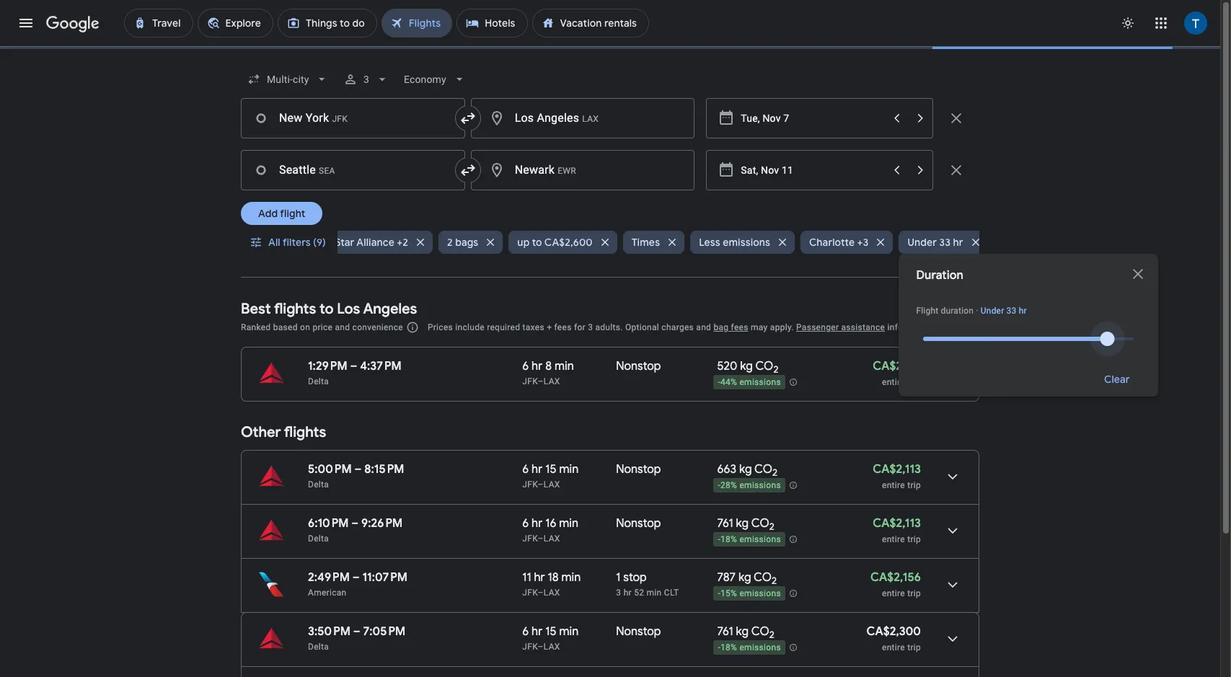 Task type: describe. For each thing, give the bounding box(es) containing it.
nonstop flight. element for 9:26 pm
[[616, 517, 661, 533]]

charlotte +3
[[809, 236, 869, 249]]

lax for 8:15 pm
[[544, 480, 560, 490]]

min for 8:15 pm
[[559, 463, 579, 477]]

jfk for 7:05 pm
[[522, 642, 538, 652]]

entire for 4:37 pm
[[882, 377, 905, 387]]

2 for 9:26 pm
[[769, 521, 774, 534]]

co for 9:26 pm
[[751, 517, 769, 531]]

- for 9:26 pm
[[718, 535, 720, 545]]

total duration 6 hr 15 min. element for 663
[[522, 463, 616, 479]]

min for 4:37 pm
[[555, 359, 574, 374]]

7:05 pm
[[363, 625, 406, 639]]

2300 Canadian dollars text field
[[866, 625, 921, 639]]

Departure time: 6:10 PM. text field
[[308, 517, 349, 531]]

close dialog image
[[1130, 265, 1147, 283]]

– inside 5:00 pm – 8:15 pm delta
[[354, 463, 362, 477]]

total duration 6 hr 16 min. element
[[522, 517, 616, 533]]

3:50 pm
[[308, 625, 350, 639]]

co for 11:07 pm
[[754, 571, 772, 585]]

-18% emissions for ca$2,113
[[718, 535, 781, 545]]

787
[[717, 571, 736, 585]]

hr right ·
[[1019, 306, 1027, 316]]

5:00 pm – 8:15 pm delta
[[308, 463, 404, 490]]

1 vertical spatial under
[[981, 306, 1004, 316]]

3 inside 1 stop 3 hr 52 min clt
[[616, 588, 621, 598]]

swap origin and destination. image for departure text box
[[459, 162, 476, 179]]

flight details. leaves john f. kennedy international airport at 3:50 pm on tuesday, november 7 and arrives at los angeles international airport at 7:05 pm on tuesday, november 7. image
[[935, 622, 970, 657]]

ca$2,300 entire trip
[[866, 625, 921, 653]]

angeles
[[363, 300, 417, 318]]

co for 7:05 pm
[[751, 625, 769, 639]]

8:15 pm
[[364, 463, 404, 477]]

3:50 pm – 7:05 pm delta
[[308, 625, 406, 652]]

ca$2,113 for 663
[[873, 463, 921, 477]]

nonstop for 9:26 pm
[[616, 517, 661, 531]]

Arrival time: 9:26 PM. text field
[[361, 517, 403, 531]]

flight
[[280, 207, 305, 220]]

9:26 pm
[[361, 517, 403, 531]]

11 hr 18 min jfk – lax
[[522, 571, 581, 598]]

ca$2,113 entire trip for 761
[[873, 517, 921, 545]]

6 for 7:05 pm
[[522, 625, 529, 639]]

– inside 1:29 pm – 4:37 pm delta
[[350, 359, 357, 374]]

2156 Canadian dollars text field
[[871, 571, 921, 585]]

761 kg co 2 for ca$2,300
[[717, 625, 774, 642]]

flight
[[916, 306, 939, 316]]

other
[[241, 424, 281, 442]]

add flight button
[[241, 202, 323, 225]]

761 for ca$2,300
[[717, 625, 733, 639]]

none search field containing duration
[[241, 62, 1159, 397]]

2 bags
[[447, 236, 478, 249]]

all filters (9) button
[[241, 225, 338, 260]]

star alliance +2
[[335, 236, 408, 249]]

remove flight from new york to los angeles on tue, nov 7 image
[[948, 110, 965, 127]]

28%
[[720, 481, 737, 491]]

remove flight from seattle to newark on sat, nov 11 image
[[948, 162, 965, 179]]

duration
[[916, 268, 963, 283]]

-28% emissions
[[718, 481, 781, 491]]

apply.
[[770, 322, 794, 332]]

flights for best
[[274, 300, 316, 318]]

co for 4:37 pm
[[755, 359, 773, 374]]

2113 Canadian dollars text field
[[873, 463, 921, 477]]

american
[[308, 588, 347, 598]]

min for 7:05 pm
[[559, 625, 579, 639]]

nonstop flight. element for 8:15 pm
[[616, 463, 661, 479]]

main menu image
[[17, 14, 35, 32]]

other flights
[[241, 424, 326, 442]]

filters
[[283, 236, 311, 249]]

761 kg co 2 for ca$2,113
[[717, 517, 774, 534]]

best flights to los angeles
[[241, 300, 417, 318]]

ca$2,113 for 520
[[873, 359, 921, 374]]

-15% emissions
[[718, 589, 781, 599]]

44%
[[720, 377, 737, 387]]

charlotte
[[809, 236, 855, 249]]

·
[[976, 306, 978, 316]]

8
[[545, 359, 552, 374]]

761 for ca$2,113
[[717, 517, 733, 531]]

los
[[337, 300, 360, 318]]

based
[[273, 322, 298, 332]]

1
[[616, 571, 621, 585]]

663
[[717, 463, 736, 477]]

520 kg co 2
[[717, 359, 779, 376]]

delta for 1:29 pm
[[308, 376, 329, 387]]

star alliance +2 button
[[326, 225, 433, 260]]

0 horizontal spatial to
[[319, 300, 334, 318]]

trip for 8:15 pm
[[907, 481, 921, 491]]

charges
[[662, 322, 694, 332]]

up
[[517, 236, 530, 249]]

clear
[[1104, 373, 1130, 386]]

2:49 pm – 11:07 pm american
[[308, 571, 407, 598]]

6 hr 16 min jfk – lax
[[522, 517, 579, 544]]

- for 11:07 pm
[[718, 589, 720, 599]]

ca$2,113 for 761
[[873, 517, 921, 531]]

entire for 11:07 pm
[[882, 589, 905, 599]]

Arrival time: 8:15 PM. text field
[[364, 463, 404, 477]]

min inside 1 stop 3 hr 52 min clt
[[647, 588, 662, 598]]

6 hr 15 min jfk – lax for 8:15 pm
[[522, 463, 579, 490]]

1 and from the left
[[335, 322, 350, 332]]

jfk for 8:15 pm
[[522, 480, 538, 490]]

entire for 7:05 pm
[[882, 643, 905, 653]]

co for 8:15 pm
[[754, 463, 772, 477]]

leaves john f. kennedy international airport at 2:49 pm on tuesday, november 7 and arrives at los angeles international airport at 11:07 pm on tuesday, november 7. element
[[308, 571, 407, 585]]

may
[[751, 322, 768, 332]]

nonstop for 7:05 pm
[[616, 625, 661, 639]]

2113 Canadian dollars text field
[[873, 517, 921, 531]]

hr down the 11 hr 18 min jfk – lax
[[532, 625, 543, 639]]

jfk for 11:07 pm
[[522, 588, 538, 598]]

11:07 pm
[[362, 571, 407, 585]]

2 for 8:15 pm
[[772, 467, 778, 479]]

entire for 9:26 pm
[[882, 535, 905, 545]]

2:49 pm
[[308, 571, 350, 585]]

delta for 5:00 pm
[[308, 480, 329, 490]]

Departure time: 3:50 PM. text field
[[308, 625, 350, 639]]

hr inside popup button
[[953, 236, 963, 249]]

- for 4:37 pm
[[718, 377, 720, 387]]

Arrival time: 7:05 PM. text field
[[363, 625, 406, 639]]

Departure text field
[[741, 151, 884, 190]]

price
[[313, 322, 333, 332]]

1:29 pm
[[308, 359, 347, 374]]

– up 6 hr 16 min jfk – lax on the bottom left of page
[[538, 480, 544, 490]]

all
[[268, 236, 280, 249]]

15 for 8:15 pm
[[545, 463, 556, 477]]

under 33 hr
[[908, 236, 963, 249]]

nonstop flight. element for 7:05 pm
[[616, 625, 661, 642]]

11
[[522, 571, 531, 585]]

flight details. leaves john f. kennedy international airport at 6:10 pm on tuesday, november 7 and arrives at los angeles international airport at 9:26 pm on tuesday, november 7. image
[[935, 514, 970, 549]]

6 for 4:37 pm
[[522, 359, 529, 374]]

emissions for 9:26 pm
[[740, 535, 781, 545]]

lax for 9:26 pm
[[544, 534, 560, 544]]

passenger assistance button
[[796, 322, 885, 332]]

5:00 pm
[[308, 463, 352, 477]]

up to ca$2,600
[[517, 236, 593, 249]]

kg for 7:05 pm
[[736, 625, 749, 639]]

Departure time: 5:00 PM. text field
[[308, 463, 352, 477]]

emissions for 8:15 pm
[[740, 481, 781, 491]]

– inside 3:50 pm – 7:05 pm delta
[[353, 625, 360, 639]]

(9)
[[313, 236, 326, 249]]

kg for 4:37 pm
[[740, 359, 753, 374]]

1:29 pm – 4:37 pm delta
[[308, 359, 402, 387]]

bag fees button
[[714, 322, 748, 332]]

sort by: button
[[913, 314, 979, 340]]

emissions for 11:07 pm
[[740, 589, 781, 599]]

787 kg co 2
[[717, 571, 777, 588]]

kg for 8:15 pm
[[739, 463, 752, 477]]

jfk for 9:26 pm
[[522, 534, 538, 544]]

Departure time: 1:29 PM. text field
[[308, 359, 347, 374]]

6:10 pm
[[308, 517, 349, 531]]

2 bags button
[[439, 225, 503, 260]]

nonstop for 8:15 pm
[[616, 463, 661, 477]]

convenience
[[352, 322, 403, 332]]

total duration 6 hr 8 min. element
[[522, 359, 616, 376]]



Task type: vqa. For each thing, say whether or not it's contained in the screenshot.


Task type: locate. For each thing, give the bounding box(es) containing it.
nonstop
[[616, 359, 661, 374], [616, 463, 661, 477], [616, 517, 661, 531], [616, 625, 661, 639]]

2 6 hr 15 min jfk – lax from the top
[[522, 625, 579, 652]]

and left bag
[[696, 322, 711, 332]]

2 delta from the top
[[308, 480, 329, 490]]

Departure time: 2:49 PM. text field
[[308, 571, 350, 585]]

0 horizontal spatial and
[[335, 322, 350, 332]]

3 nonstop from the top
[[616, 517, 661, 531]]

delta inside "6:10 pm – 9:26 pm delta"
[[308, 534, 329, 544]]

– right departure time: 6:10 pm. text field
[[351, 517, 359, 531]]

co down -28% emissions
[[751, 517, 769, 531]]

1 761 kg co 2 from the top
[[717, 517, 774, 534]]

1 swap origin and destination. image from the top
[[459, 110, 476, 127]]

nonstop flight. element for 4:37 pm
[[616, 359, 661, 376]]

less emissions
[[699, 236, 770, 249]]

leaves john f. kennedy international airport at 5:00 pm on tuesday, november 7 and arrives at los angeles international airport at 8:15 pm on tuesday, november 7. element
[[308, 463, 404, 477]]

co up -15% emissions
[[754, 571, 772, 585]]

flights up 'based'
[[274, 300, 316, 318]]

1 nonstop from the top
[[616, 359, 661, 374]]

under 33 hr button
[[899, 225, 988, 260]]

main content
[[241, 289, 979, 677]]

1 vertical spatial 15
[[545, 625, 556, 639]]

alliance
[[356, 236, 394, 249]]

6 hr 8 min jfk – lax
[[522, 359, 574, 387]]

co up '-44% emissions'
[[755, 359, 773, 374]]

emissions down 663 kg co 2
[[740, 481, 781, 491]]

– left "8:15 pm" text box
[[354, 463, 362, 477]]

jfk inside the 6 hr 8 min jfk – lax
[[522, 376, 538, 387]]

2 for 4:37 pm
[[773, 364, 779, 376]]

entire inside ca$2,156 entire trip
[[882, 589, 905, 599]]

5 jfk from the top
[[522, 642, 538, 652]]

delta inside 3:50 pm – 7:05 pm delta
[[308, 642, 329, 652]]

flights right other
[[284, 424, 326, 442]]

2 761 kg co 2 from the top
[[717, 625, 774, 642]]

jfk
[[522, 376, 538, 387], [522, 480, 538, 490], [522, 534, 538, 544], [522, 588, 538, 598], [522, 642, 538, 652]]

2 for 7:05 pm
[[769, 629, 774, 642]]

lax up 16
[[544, 480, 560, 490]]

entire inside the ca$2,300 entire trip
[[882, 643, 905, 653]]

2 761 from the top
[[717, 625, 733, 639]]

3 6 from the top
[[522, 517, 529, 531]]

total duration 11 hr 18 min. element
[[522, 571, 616, 588]]

1 ca$2,113 entire trip from the top
[[873, 359, 921, 387]]

entire for 8:15 pm
[[882, 481, 905, 491]]

- down 787
[[718, 589, 720, 599]]

1 stop flight. element
[[616, 571, 647, 588]]

1 vertical spatial total duration 6 hr 15 min. element
[[522, 625, 616, 642]]

6 hr 15 min jfk – lax for 7:05 pm
[[522, 625, 579, 652]]

2 trip from the top
[[907, 481, 921, 491]]

flight details. leaves john f. kennedy international airport at 5:00 pm on tuesday, november 7 and arrives at los angeles international airport at 8:15 pm on tuesday, november 7. image
[[935, 460, 970, 495]]

lax
[[544, 376, 560, 387], [544, 480, 560, 490], [544, 534, 560, 544], [544, 588, 560, 598], [544, 642, 560, 652]]

Arrival time: 11:07 PM. text field
[[362, 571, 407, 585]]

+
[[547, 322, 552, 332]]

6 for 8:15 pm
[[522, 463, 529, 477]]

1 horizontal spatial and
[[696, 322, 711, 332]]

33 right ·
[[1006, 306, 1016, 316]]

trip for 7:05 pm
[[907, 643, 921, 653]]

3
[[364, 74, 370, 85], [588, 322, 593, 332], [616, 588, 621, 598]]

kg inside 663 kg co 2
[[739, 463, 752, 477]]

trip inside the ca$2,300 entire trip
[[907, 643, 921, 653]]

18% for ca$2,300
[[720, 643, 737, 653]]

5 trip from the top
[[907, 643, 921, 653]]

charlotte +3 button
[[800, 225, 893, 260]]

– down total duration 6 hr 8 min. element
[[538, 376, 544, 387]]

– right the 1:29 pm text box
[[350, 359, 357, 374]]

2 up -28% emissions
[[772, 467, 778, 479]]

1 vertical spatial swap origin and destination. image
[[459, 162, 476, 179]]

Departure text field
[[741, 99, 884, 138]]

0 vertical spatial under
[[908, 236, 937, 249]]

1 vertical spatial 3
[[588, 322, 593, 332]]

0 vertical spatial to
[[532, 236, 542, 249]]

min inside 6 hr 16 min jfk – lax
[[559, 517, 579, 531]]

2 vertical spatial ca$2,113
[[873, 517, 921, 531]]

- up 787
[[718, 535, 720, 545]]

0 vertical spatial 33
[[939, 236, 951, 249]]

hr left 8
[[532, 359, 543, 374]]

33 up the duration at the top right of page
[[939, 236, 951, 249]]

5 entire from the top
[[882, 643, 905, 653]]

hr left 16
[[532, 517, 543, 531]]

– inside the 6 hr 8 min jfk – lax
[[538, 376, 544, 387]]

2 6 from the top
[[522, 463, 529, 477]]

– inside the 11 hr 18 min jfk – lax
[[538, 588, 544, 598]]

lax for 7:05 pm
[[544, 642, 560, 652]]

ca$2,300
[[866, 625, 921, 639]]

3 inside popup button
[[364, 74, 370, 85]]

trip for 11:07 pm
[[907, 589, 921, 599]]

to up price
[[319, 300, 334, 318]]

delta down the "5:00 pm" text box
[[308, 480, 329, 490]]

0 vertical spatial 761
[[717, 517, 733, 531]]

18%
[[720, 535, 737, 545], [720, 643, 737, 653]]

to right up
[[532, 236, 542, 249]]

-18% emissions down -15% emissions
[[718, 643, 781, 653]]

1 761 from the top
[[717, 517, 733, 531]]

Arrival time: 4:37 PM. text field
[[360, 359, 402, 374]]

star
[[335, 236, 354, 249]]

hr
[[953, 236, 963, 249], [1019, 306, 1027, 316], [532, 359, 543, 374], [532, 463, 543, 477], [532, 517, 543, 531], [534, 571, 545, 585], [624, 588, 632, 598], [532, 625, 543, 639]]

– left 7:05 pm
[[353, 625, 360, 639]]

16
[[545, 517, 556, 531]]

2 total duration 6 hr 15 min. element from the top
[[522, 625, 616, 642]]

3 button
[[338, 62, 396, 97]]

swap origin and destination. image for departure text field
[[459, 110, 476, 127]]

0 vertical spatial ca$2,113 entire trip
[[873, 359, 921, 387]]

1 6 from the top
[[522, 359, 529, 374]]

emissions for 4:37 pm
[[740, 377, 781, 387]]

delta for 6:10 pm
[[308, 534, 329, 544]]

0 vertical spatial 15
[[545, 463, 556, 477]]

0 horizontal spatial fees
[[554, 322, 572, 332]]

4 6 from the top
[[522, 625, 529, 639]]

lax inside 6 hr 16 min jfk – lax
[[544, 534, 560, 544]]

6:10 pm – 9:26 pm delta
[[308, 517, 403, 544]]

0 vertical spatial swap origin and destination. image
[[459, 110, 476, 127]]

– inside 2:49 pm – 11:07 pm american
[[352, 571, 360, 585]]

761 down 28%
[[717, 517, 733, 531]]

15 for 7:05 pm
[[545, 625, 556, 639]]

1 ca$2,113 from the top
[[873, 359, 921, 374]]

and
[[335, 322, 350, 332], [696, 322, 711, 332]]

761 kg co 2 down -15% emissions
[[717, 625, 774, 642]]

ca$2,113 entire trip for 520
[[873, 359, 921, 387]]

1 vertical spatial flights
[[284, 424, 326, 442]]

2 vertical spatial ca$2,113 entire trip
[[873, 517, 921, 545]]

0 vertical spatial 18%
[[720, 535, 737, 545]]

520
[[717, 359, 737, 374]]

1 vertical spatial ca$2,113 entire trip
[[873, 463, 921, 491]]

4 jfk from the top
[[522, 588, 538, 598]]

1 lax from the top
[[544, 376, 560, 387]]

1 horizontal spatial under
[[981, 306, 1004, 316]]

min for 11:07 pm
[[561, 571, 581, 585]]

None text field
[[241, 98, 465, 138], [471, 98, 695, 138], [241, 150, 465, 190], [241, 98, 465, 138], [471, 98, 695, 138], [241, 150, 465, 190]]

jfk down the 11 hr 18 min jfk – lax
[[522, 642, 538, 652]]

co inside 520 kg co 2
[[755, 359, 773, 374]]

emissions up 787 kg co 2 on the right bottom of the page
[[740, 535, 781, 545]]

1 jfk from the top
[[522, 376, 538, 387]]

-
[[718, 377, 720, 387], [718, 481, 720, 491], [718, 535, 720, 545], [718, 589, 720, 599], [718, 643, 720, 653]]

18
[[548, 571, 559, 585]]

2 lax from the top
[[544, 480, 560, 490]]

hr inside the 6 hr 8 min jfk – lax
[[532, 359, 543, 374]]

min right 16
[[559, 517, 579, 531]]

stop
[[623, 571, 647, 585]]

2 -18% emissions from the top
[[718, 643, 781, 653]]

1 horizontal spatial to
[[532, 236, 542, 249]]

2 and from the left
[[696, 322, 711, 332]]

kg for 9:26 pm
[[736, 517, 749, 531]]

– down the 11 hr 18 min jfk – lax
[[538, 642, 544, 652]]

times button
[[623, 225, 685, 260]]

ca$2,113 entire trip up ca$2,113 text field
[[873, 463, 921, 491]]

nonstop for 4:37 pm
[[616, 359, 661, 374]]

6 down the 11
[[522, 625, 529, 639]]

lax inside the 6 hr 8 min jfk – lax
[[544, 376, 560, 387]]

3 delta from the top
[[308, 534, 329, 544]]

delta
[[308, 376, 329, 387], [308, 480, 329, 490], [308, 534, 329, 544], [308, 642, 329, 652]]

3 entire from the top
[[882, 535, 905, 545]]

lax down 8
[[544, 376, 560, 387]]

ca$2,113 down 2113 canadian dollars text box
[[873, 517, 921, 531]]

0 horizontal spatial under
[[908, 236, 937, 249]]

min right 52 at the bottom right
[[647, 588, 662, 598]]

– down total duration 11 hr 18 min. element
[[538, 588, 544, 598]]

min inside the 11 hr 18 min jfk – lax
[[561, 571, 581, 585]]

delta inside 5:00 pm – 8:15 pm delta
[[308, 480, 329, 490]]

under right ·
[[981, 306, 1004, 316]]

- down 663
[[718, 481, 720, 491]]

2 ca$2,113 entire trip from the top
[[873, 463, 921, 491]]

prices include required taxes + fees for 3 adults. optional charges and bag fees may apply. passenger assistance
[[428, 322, 885, 332]]

ranked
[[241, 322, 271, 332]]

2 down -15% emissions
[[769, 629, 774, 642]]

entire
[[882, 377, 905, 387], [882, 481, 905, 491], [882, 535, 905, 545], [882, 589, 905, 599], [882, 643, 905, 653]]

bags
[[455, 236, 478, 249]]

sort by:
[[919, 320, 956, 333]]

1 horizontal spatial 3
[[588, 322, 593, 332]]

delta inside 1:29 pm – 4:37 pm delta
[[308, 376, 329, 387]]

jfk for 4:37 pm
[[522, 376, 538, 387]]

4 entire from the top
[[882, 589, 905, 599]]

1 total duration 6 hr 15 min. element from the top
[[522, 463, 616, 479]]

up to ca$2,600 button
[[509, 225, 617, 260]]

co up -28% emissions
[[754, 463, 772, 477]]

min for 9:26 pm
[[559, 517, 579, 531]]

6 inside the 6 hr 8 min jfk – lax
[[522, 359, 529, 374]]

entire down ca$2,113 text box
[[882, 377, 905, 387]]

2113 Canadian dollars text field
[[873, 359, 921, 374]]

2 jfk from the top
[[522, 480, 538, 490]]

2 fees from the left
[[731, 322, 748, 332]]

4 - from the top
[[718, 589, 720, 599]]

lax down the 11 hr 18 min jfk – lax
[[544, 642, 560, 652]]

emissions down -15% emissions
[[740, 643, 781, 653]]

all filters (9)
[[268, 236, 326, 249]]

emissions for 7:05 pm
[[740, 643, 781, 653]]

jfk inside 6 hr 16 min jfk – lax
[[522, 534, 538, 544]]

1 18% from the top
[[720, 535, 737, 545]]

6 up 6 hr 16 min jfk – lax on the bottom left of page
[[522, 463, 529, 477]]

2 inside 663 kg co 2
[[772, 467, 778, 479]]

sort
[[919, 320, 939, 333]]

1 vertical spatial 33
[[1006, 306, 1016, 316]]

1 15 from the top
[[545, 463, 556, 477]]

– right 2:49 pm
[[352, 571, 360, 585]]

hr up the duration at the top right of page
[[953, 236, 963, 249]]

delta down 6:10 pm
[[308, 534, 329, 544]]

6 hr 15 min jfk – lax down the 11 hr 18 min jfk – lax
[[522, 625, 579, 652]]

trip inside ca$2,156 entire trip
[[907, 589, 921, 599]]

nonstop flight. element
[[616, 359, 661, 376], [616, 463, 661, 479], [616, 517, 661, 533], [616, 625, 661, 642]]

kg down -28% emissions
[[736, 517, 749, 531]]

hr inside the 11 hr 18 min jfk – lax
[[534, 571, 545, 585]]

fees right bag
[[731, 322, 748, 332]]

0 vertical spatial -18% emissions
[[718, 535, 781, 545]]

6 left 16
[[522, 517, 529, 531]]

co down -15% emissions
[[751, 625, 769, 639]]

entire down 'ca$2,156' 'text box' in the bottom right of the page
[[882, 589, 905, 599]]

min inside the 6 hr 8 min jfk – lax
[[555, 359, 574, 374]]

2 inside popup button
[[447, 236, 453, 249]]

hr right the 11
[[534, 571, 545, 585]]

leaves john f. kennedy international airport at 6:10 pm on tuesday, november 7 and arrives at los angeles international airport at 9:26 pm on tuesday, november 7. element
[[308, 517, 403, 531]]

0 vertical spatial flights
[[274, 300, 316, 318]]

2 inside 520 kg co 2
[[773, 364, 779, 376]]

– down total duration 6 hr 16 min. element
[[538, 534, 544, 544]]

duration
[[941, 306, 974, 316]]

trip
[[907, 377, 921, 387], [907, 481, 921, 491], [907, 535, 921, 545], [907, 589, 921, 599], [907, 643, 921, 653]]

to
[[532, 236, 542, 249], [319, 300, 334, 318]]

main content containing best flights to los angeles
[[241, 289, 979, 677]]

co inside 787 kg co 2
[[754, 571, 772, 585]]

emissions down 787 kg co 2 on the right bottom of the page
[[740, 589, 781, 599]]

leaves john f. kennedy international airport at 1:29 pm on tuesday, november 7 and arrives at los angeles international airport at 4:37 pm on tuesday, november 7. element
[[308, 359, 402, 374]]

ranked based on price and convenience
[[241, 322, 403, 332]]

trip for 4:37 pm
[[907, 377, 921, 387]]

1 vertical spatial 761
[[717, 625, 733, 639]]

2 - from the top
[[718, 481, 720, 491]]

15 down the 11 hr 18 min jfk – lax
[[545, 625, 556, 639]]

6 inside 6 hr 16 min jfk – lax
[[522, 517, 529, 531]]

2 15 from the top
[[545, 625, 556, 639]]

kg for 11:07 pm
[[738, 571, 751, 585]]

for
[[574, 322, 586, 332]]

required
[[487, 322, 520, 332]]

total duration 6 hr 15 min. element
[[522, 463, 616, 479], [522, 625, 616, 642]]

add
[[258, 207, 278, 220]]

1 trip from the top
[[907, 377, 921, 387]]

on
[[300, 322, 310, 332]]

2 18% from the top
[[720, 643, 737, 653]]

jfk inside the 11 hr 18 min jfk – lax
[[522, 588, 538, 598]]

jfk up 6 hr 16 min jfk – lax on the bottom left of page
[[522, 480, 538, 490]]

min down the 11 hr 18 min jfk – lax
[[559, 625, 579, 639]]

delta down the 3:50 pm text field at the bottom of the page
[[308, 642, 329, 652]]

1 entire from the top
[[882, 377, 905, 387]]

0 vertical spatial 761 kg co 2
[[717, 517, 774, 534]]

1 delta from the top
[[308, 376, 329, 387]]

kg up -28% emissions
[[739, 463, 752, 477]]

lax down 18
[[544, 588, 560, 598]]

-44% emissions
[[718, 377, 781, 387]]

1 horizontal spatial fees
[[731, 322, 748, 332]]

by:
[[942, 320, 956, 333]]

None search field
[[241, 62, 1159, 397]]

hr inside 1 stop 3 hr 52 min clt
[[624, 588, 632, 598]]

kg up '-44% emissions'
[[740, 359, 753, 374]]

4 nonstop from the top
[[616, 625, 661, 639]]

2 horizontal spatial 3
[[616, 588, 621, 598]]

2 left bags
[[447, 236, 453, 249]]

761 kg co 2 down -28% emissions
[[717, 517, 774, 534]]

lax inside the 11 hr 18 min jfk – lax
[[544, 588, 560, 598]]

total duration 6 hr 15 min. element up total duration 6 hr 16 min. element
[[522, 463, 616, 479]]

1 -18% emissions from the top
[[718, 535, 781, 545]]

kg inside 787 kg co 2
[[738, 571, 751, 585]]

entire down 2113 canadian dollars text box
[[882, 481, 905, 491]]

fees right +
[[554, 322, 572, 332]]

layover (1 of 1) is a 3 hr 52 min layover at charlotte douglas international airport in charlotte. element
[[616, 588, 710, 599]]

2 nonstop flight. element from the top
[[616, 463, 661, 479]]

ca$2,113 entire trip up 'ca$2,156' 'text box' in the bottom right of the page
[[873, 517, 921, 545]]

-18% emissions for ca$2,300
[[718, 643, 781, 653]]

delta for 3:50 pm
[[308, 642, 329, 652]]

loading results progress bar
[[0, 46, 1231, 49]]

co
[[755, 359, 773, 374], [754, 463, 772, 477], [751, 517, 769, 531], [754, 571, 772, 585], [751, 625, 769, 639]]

leaves john f. kennedy international airport at 3:50 pm on tuesday, november 7 and arrives at los angeles international airport at 7:05 pm on tuesday, november 7. element
[[308, 625, 406, 639]]

4:37 pm
[[360, 359, 402, 374]]

52
[[634, 588, 644, 598]]

1 fees from the left
[[554, 322, 572, 332]]

learn more about ranking image
[[406, 321, 419, 334]]

to inside "popup button"
[[532, 236, 542, 249]]

adults.
[[595, 322, 623, 332]]

hr inside 6 hr 16 min jfk – lax
[[532, 517, 543, 531]]

2 down -28% emissions
[[769, 521, 774, 534]]

6 for 9:26 pm
[[522, 517, 529, 531]]

3 nonstop flight. element from the top
[[616, 517, 661, 533]]

include
[[455, 322, 485, 332]]

15%
[[720, 589, 737, 599]]

trip down 2113 canadian dollars text box
[[907, 481, 921, 491]]

times
[[632, 236, 660, 249]]

4 lax from the top
[[544, 588, 560, 598]]

3 ca$2,113 entire trip from the top
[[873, 517, 921, 545]]

6 left 8
[[522, 359, 529, 374]]

0 vertical spatial ca$2,113
[[873, 359, 921, 374]]

6 hr 15 min jfk – lax up 16
[[522, 463, 579, 490]]

761 down 15%
[[717, 625, 733, 639]]

optional
[[625, 322, 659, 332]]

clear button
[[1087, 362, 1147, 397]]

2 nonstop from the top
[[616, 463, 661, 477]]

under up the duration at the top right of page
[[908, 236, 937, 249]]

4 nonstop flight. element from the top
[[616, 625, 661, 642]]

– inside "6:10 pm – 9:26 pm delta"
[[351, 517, 359, 531]]

2 inside 787 kg co 2
[[772, 575, 777, 588]]

jfk down the 11
[[522, 588, 538, 598]]

under inside popup button
[[908, 236, 937, 249]]

2 entire from the top
[[882, 481, 905, 491]]

emissions inside popup button
[[723, 236, 770, 249]]

1 vertical spatial ca$2,113
[[873, 463, 921, 477]]

1 vertical spatial to
[[319, 300, 334, 318]]

3 jfk from the top
[[522, 534, 538, 544]]

1 6 hr 15 min jfk – lax from the top
[[522, 463, 579, 490]]

ca$2,156
[[871, 571, 921, 585]]

ca$2,113 up ca$2,113 text field
[[873, 463, 921, 477]]

- for 8:15 pm
[[718, 481, 720, 491]]

ca$2,113 entire trip down 'sort'
[[873, 359, 921, 387]]

clt
[[664, 588, 679, 598]]

lax down 16
[[544, 534, 560, 544]]

33 inside popup button
[[939, 236, 951, 249]]

best
[[241, 300, 271, 318]]

emissions
[[723, 236, 770, 249], [740, 377, 781, 387], [740, 481, 781, 491], [740, 535, 781, 545], [740, 589, 781, 599], [740, 643, 781, 653]]

flights
[[274, 300, 316, 318], [284, 424, 326, 442]]

min right 8
[[555, 359, 574, 374]]

1 nonstop flight. element from the top
[[616, 359, 661, 376]]

emissions down 520 kg co 2 on the bottom right of the page
[[740, 377, 781, 387]]

hr up 6 hr 16 min jfk – lax on the bottom left of page
[[532, 463, 543, 477]]

5 lax from the top
[[544, 642, 560, 652]]

ca$2,113 entire trip for 663
[[873, 463, 921, 491]]

delta down 1:29 pm
[[308, 376, 329, 387]]

0 vertical spatial 6 hr 15 min jfk – lax
[[522, 463, 579, 490]]

entire down the ca$2,300
[[882, 643, 905, 653]]

3 - from the top
[[718, 535, 720, 545]]

2 vertical spatial 3
[[616, 588, 621, 598]]

1 vertical spatial 18%
[[720, 643, 737, 653]]

min
[[555, 359, 574, 374], [559, 463, 579, 477], [559, 517, 579, 531], [561, 571, 581, 585], [647, 588, 662, 598], [559, 625, 579, 639]]

None field
[[241, 66, 335, 92], [398, 66, 472, 92], [241, 66, 335, 92], [398, 66, 472, 92]]

total duration 6 hr 15 min. element for 761
[[522, 625, 616, 642]]

co inside 663 kg co 2
[[754, 463, 772, 477]]

4 delta from the top
[[308, 642, 329, 652]]

lax for 11:07 pm
[[544, 588, 560, 598]]

less emissions button
[[690, 225, 795, 260]]

kg inside 520 kg co 2
[[740, 359, 753, 374]]

0 vertical spatial 3
[[364, 74, 370, 85]]

and down los
[[335, 322, 350, 332]]

-18% emissions
[[718, 535, 781, 545], [718, 643, 781, 653]]

1 horizontal spatial 33
[[1006, 306, 1016, 316]]

emissions right less
[[723, 236, 770, 249]]

trip for 9:26 pm
[[907, 535, 921, 545]]

kg down -15% emissions
[[736, 625, 749, 639]]

jfk up the 11
[[522, 534, 538, 544]]

18% down 15%
[[720, 643, 737, 653]]

2 up -15% emissions
[[772, 575, 777, 588]]

2 for 11:07 pm
[[772, 575, 777, 588]]

1 stop 3 hr 52 min clt
[[616, 571, 679, 598]]

lax for 4:37 pm
[[544, 376, 560, 387]]

kg up -15% emissions
[[738, 571, 751, 585]]

0 vertical spatial total duration 6 hr 15 min. element
[[522, 463, 616, 479]]

2
[[447, 236, 453, 249], [773, 364, 779, 376], [772, 467, 778, 479], [769, 521, 774, 534], [772, 575, 777, 588], [769, 629, 774, 642]]

2 swap origin and destination. image from the top
[[459, 162, 476, 179]]

1 - from the top
[[718, 377, 720, 387]]

assistance
[[841, 322, 885, 332]]

- down 15%
[[718, 643, 720, 653]]

ca$2,600
[[544, 236, 593, 249]]

less
[[699, 236, 720, 249]]

+3
[[857, 236, 869, 249]]

15 up 16
[[545, 463, 556, 477]]

– inside 6 hr 16 min jfk – lax
[[538, 534, 544, 544]]

- for 7:05 pm
[[718, 643, 720, 653]]

ca$2,156 entire trip
[[871, 571, 921, 599]]

trip down ca$2,300 text box
[[907, 643, 921, 653]]

hr left 52 at the bottom right
[[624, 588, 632, 598]]

3 lax from the top
[[544, 534, 560, 544]]

0 horizontal spatial 3
[[364, 74, 370, 85]]

0 horizontal spatial 33
[[939, 236, 951, 249]]

entire down ca$2,113 text field
[[882, 535, 905, 545]]

flights for other
[[284, 424, 326, 442]]

1 vertical spatial 6 hr 15 min jfk – lax
[[522, 625, 579, 652]]

3 trip from the top
[[907, 535, 921, 545]]

5 - from the top
[[718, 643, 720, 653]]

3 ca$2,113 from the top
[[873, 517, 921, 531]]

passenger
[[796, 322, 839, 332]]

18% for ca$2,113
[[720, 535, 737, 545]]

taxes
[[523, 322, 544, 332]]

2 ca$2,113 from the top
[[873, 463, 921, 477]]

4 trip from the top
[[907, 589, 921, 599]]

swap origin and destination. image
[[459, 110, 476, 127], [459, 162, 476, 179]]

- down 520 on the bottom of page
[[718, 377, 720, 387]]

1 vertical spatial -18% emissions
[[718, 643, 781, 653]]

flight details. leaves john f. kennedy international airport at 2:49 pm on tuesday, november 7 and arrives at los angeles international airport at 11:07 pm on tuesday, november 7. image
[[935, 568, 970, 603]]

1 vertical spatial 761 kg co 2
[[717, 625, 774, 642]]

change appearance image
[[1111, 6, 1145, 40]]

None text field
[[471, 150, 695, 190]]



